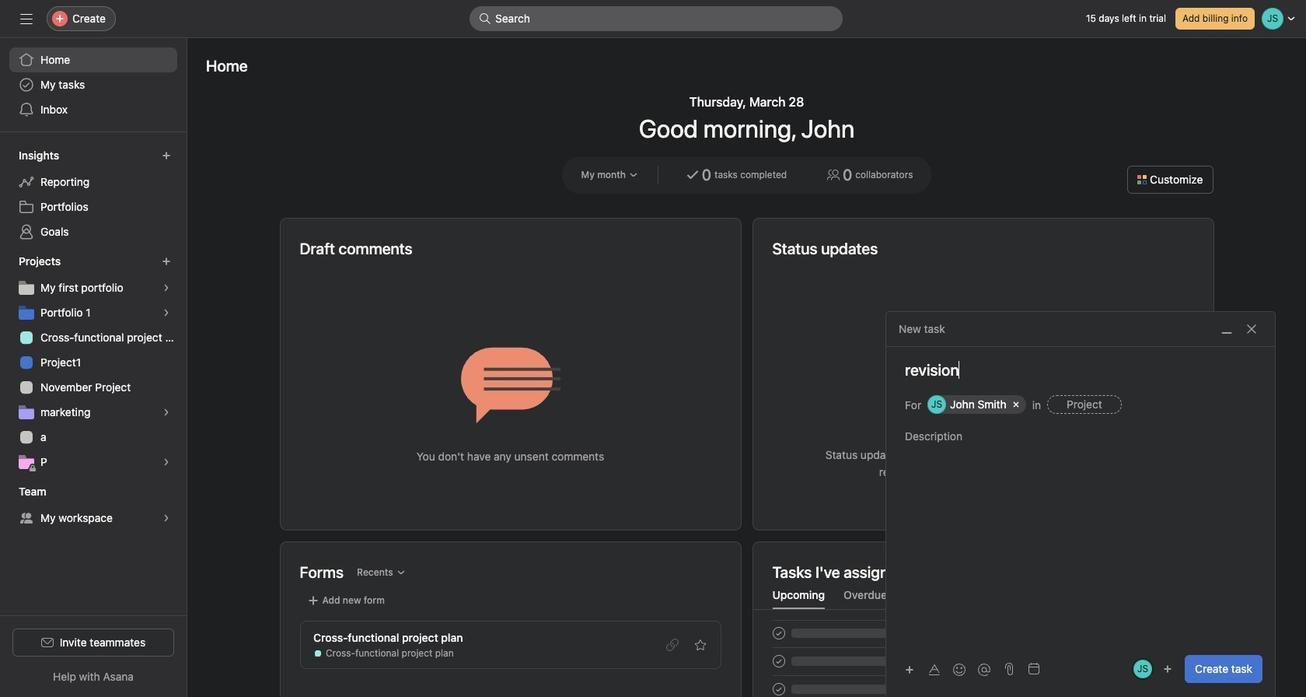 Task type: describe. For each thing, give the bounding box(es) containing it.
see details, my first portfolio image
[[162, 283, 171, 292]]

see details, my workspace image
[[162, 513, 171, 523]]

see details, marketing image
[[162, 408, 171, 417]]

insights element
[[0, 142, 187, 247]]

see details, portfolio 1 image
[[162, 308, 171, 317]]

new project or portfolio image
[[162, 257, 171, 266]]

projects element
[[0, 247, 187, 478]]



Task type: locate. For each thing, give the bounding box(es) containing it.
see details, p image
[[162, 457, 171, 467]]

close image
[[1246, 323, 1259, 335]]

global element
[[0, 38, 187, 131]]

dialog
[[887, 312, 1276, 697]]

add or remove collaborators from this task image
[[1164, 664, 1173, 674]]

list box
[[470, 6, 843, 31]]

at mention image
[[979, 663, 991, 676]]

Task name text field
[[887, 359, 1276, 381]]

hide sidebar image
[[20, 12, 33, 25]]

minimize image
[[1221, 323, 1234, 335]]

new insights image
[[162, 151, 171, 160]]

add to favorites image
[[694, 639, 707, 651]]

toolbar
[[899, 658, 999, 680]]

copy form link image
[[666, 639, 679, 651]]

teams element
[[0, 478, 187, 534]]

prominent image
[[479, 12, 492, 25]]



Task type: vqa. For each thing, say whether or not it's contained in the screenshot.
The Teams "element"
yes



